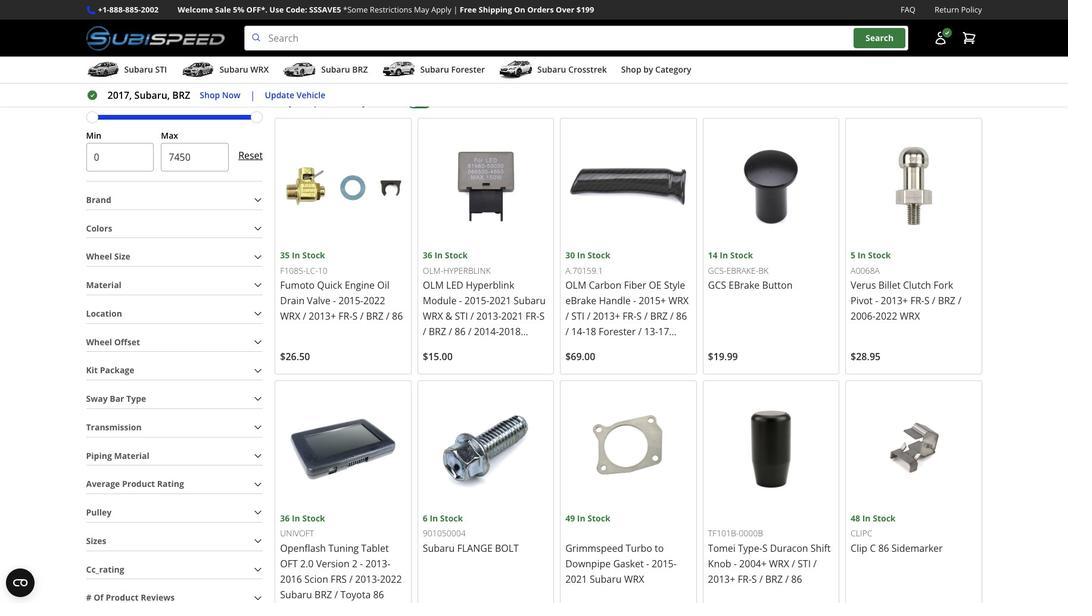 Task type: locate. For each thing, give the bounding box(es) containing it.
brz up my
[[352, 64, 368, 75]]

s
[[924, 294, 930, 308], [352, 310, 358, 323], [539, 310, 545, 323], [637, 310, 642, 323], [762, 542, 768, 555], [752, 573, 757, 586]]

wheel for wheel size
[[86, 251, 112, 262]]

wrx inside 35 in stock f108s-lc-10 fumoto quick engine oil drain valve - 2015-2022 wrx / 2013+ fr-s / brz / 86
[[280, 310, 300, 323]]

- down turbo
[[646, 557, 649, 571]]

+1-888-885-2002
[[98, 4, 159, 15]]

subaru forester button
[[382, 59, 485, 83]]

brz down oil
[[366, 310, 384, 323]]

36 for hyperblink
[[423, 250, 432, 261]]

2015- down the engine
[[338, 294, 363, 308]]

*some
[[343, 4, 368, 15]]

wrx inside 5 in stock a0068a verus billet clutch fork pivot - 2013+ fr-s / brz / 2006-2022 wrx
[[900, 310, 920, 323]]

86 inside 36 in stock univoft openflash tuning tablet oft 2.0 version 2 - 2013- 2016 scion frs / 2013-2022 subaru brz / toyota 86
[[373, 588, 384, 601]]

price button
[[86, 87, 263, 105]]

1 horizontal spatial |
[[453, 4, 458, 15]]

2 horizontal spatial 2015-
[[652, 557, 677, 571]]

- right knob
[[734, 557, 737, 571]]

location button
[[86, 305, 263, 323]]

2 vertical spatial crosstrek
[[423, 356, 465, 370]]

stock right 48
[[873, 513, 896, 524]]

888-
[[109, 4, 125, 15]]

6 in stock 901050004 subaru flange bolt
[[423, 513, 519, 555]]

stock inside 30 in stock a.70159.1 olm carbon fiber oe style ebrake handle - 2015+ wrx / sti / 2013+ fr-s / brz / 86 / 14-18 forester / 13-17 crosstrek
[[588, 250, 610, 261]]

| left free
[[453, 4, 458, 15]]

stock up lc-
[[302, 250, 325, 261]]

1 vertical spatial wheel
[[86, 336, 112, 348]]

2022 down billet
[[876, 310, 897, 323]]

0 horizontal spatial 36
[[280, 513, 290, 524]]

outback
[[423, 387, 460, 400]]

subaru down scion
[[280, 588, 312, 601]]

1 vertical spatial 2022
[[876, 310, 897, 323]]

subaru
[[124, 64, 153, 75], [219, 64, 248, 75], [321, 64, 350, 75], [420, 64, 449, 75], [537, 64, 566, 75], [514, 294, 546, 308], [423, 542, 455, 555], [590, 573, 622, 586], [280, 588, 312, 601]]

sti down duracon
[[798, 557, 811, 571]]

wrx down drain
[[280, 310, 300, 323]]

30
[[565, 250, 575, 261]]

olm inside 36 in stock olm-hyperblink olm led hyperblink module - 2015-2021 subaru wrx & sti / 2013-2021 fr-s / brz / 86 / 2014-2018 forester / 2013-2017 crosstrek / 2012-2016 impreza / 2010-2014 outback
[[423, 279, 444, 292]]

0 horizontal spatial olm
[[423, 279, 444, 292]]

1 horizontal spatial 2015-
[[465, 294, 489, 308]]

wrx left 1833
[[250, 64, 269, 75]]

openflash tuning tablet oft 2.0 version 2 - 2013-2016 scion frs / 2013-2022 subaru brz / toyota 86 image
[[280, 386, 406, 512]]

14
[[708, 250, 718, 261]]

2013- up 2012- on the left bottom
[[468, 341, 493, 354]]

manifolds
[[572, 8, 609, 19]]

36 inside 36 in stock univoft openflash tuning tablet oft 2.0 version 2 - 2013- 2016 scion frs / 2013-2022 subaru brz / toyota 86
[[280, 513, 290, 524]]

885-
[[125, 4, 141, 15]]

36 inside 36 in stock olm-hyperblink olm led hyperblink module - 2015-2021 subaru wrx & sti / 2013-2021 fr-s / brz / 86 / 2014-2018 forester / 2013-2017 crosstrek / 2012-2016 impreza / 2010-2014 outback
[[423, 250, 432, 261]]

1 vertical spatial forester
[[599, 325, 636, 339]]

in inside 48 in stock clipc clip c 86 sidemarker
[[862, 513, 871, 524]]

olm up ebrake
[[565, 279, 586, 292]]

wrx down clutch
[[900, 310, 920, 323]]

stock for engine
[[302, 250, 325, 261]]

2022 down tablet
[[380, 573, 402, 586]]

vehicle down 'results'
[[296, 89, 325, 101]]

2 wheel from the top
[[86, 336, 112, 348]]

button image
[[933, 31, 947, 45]]

stock for 2.0
[[302, 513, 325, 524]]

1833
[[275, 71, 294, 82]]

subaru inside 36 in stock univoft openflash tuning tablet oft 2.0 version 2 - 2013- 2016 scion frs / 2013-2022 subaru brz / toyota 86
[[280, 588, 312, 601]]

stock up a0068a
[[868, 250, 891, 261]]

subaru,
[[134, 89, 170, 102]]

in right 6
[[430, 513, 438, 524]]

wheel left offset
[[86, 336, 112, 348]]

0 vertical spatial |
[[453, 4, 458, 15]]

shop now
[[200, 89, 241, 101]]

fr- inside 35 in stock f108s-lc-10 fumoto quick engine oil drain valve - 2015-2022 wrx / 2013+ fr-s / brz / 86
[[339, 310, 352, 323]]

brz inside 35 in stock f108s-lc-10 fumoto quick engine oil drain valve - 2015-2022 wrx / 2013+ fr-s / brz / 86
[[366, 310, 384, 323]]

$199
[[576, 4, 594, 15]]

stock up the ebrake-
[[730, 250, 753, 261]]

wrx down duracon
[[769, 557, 789, 571]]

- down fiber
[[633, 294, 636, 308]]

2 olm from the left
[[565, 279, 586, 292]]

fumoto quick engine oil drain valve - 2015-2022 wrx / 2013+ fr-s / brz / 86 image
[[280, 123, 406, 249]]

2015- inside 36 in stock olm-hyperblink olm led hyperblink module - 2015-2021 subaru wrx & sti / 2013-2021 fr-s / brz / 86 / 2014-2018 forester / 2013-2017 crosstrek / 2012-2016 impreza / 2010-2014 outback
[[465, 294, 489, 308]]

crosstrek up impreza
[[423, 356, 465, 370]]

in for 2.0
[[292, 513, 300, 524]]

2016 down oft on the left bottom of page
[[280, 573, 302, 586]]

frs
[[331, 573, 347, 586]]

1 olm from the left
[[423, 279, 444, 292]]

wrx left &
[[423, 310, 443, 323]]

1 vertical spatial material
[[114, 450, 149, 461]]

hyperblink
[[466, 279, 514, 292]]

Max text field
[[161, 143, 229, 171]]

crosstrek down 18 on the bottom of page
[[565, 341, 608, 354]]

- inside 30 in stock a.70159.1 olm carbon fiber oe style ebrake handle - 2015+ wrx / sti / 2013+ fr-s / brz / 86 / 14-18 forester / 13-17 crosstrek
[[633, 294, 636, 308]]

forester inside 30 in stock a.70159.1 olm carbon fiber oe style ebrake handle - 2015+ wrx / sti / 2013+ fr-s / brz / 86 / 14-18 forester / 13-17 crosstrek
[[599, 325, 636, 339]]

stock inside 5 in stock a0068a verus billet clutch fork pivot - 2013+ fr-s / brz / 2006-2022 wrx
[[868, 250, 891, 261]]

36 up "univoft"
[[280, 513, 290, 524]]

hyperblink
[[443, 265, 491, 276]]

policy
[[961, 4, 982, 15]]

subaru wrx
[[219, 64, 269, 75]]

shop left by at the right top of the page
[[621, 64, 641, 75]]

olm
[[423, 279, 444, 292], [565, 279, 586, 292]]

stock for module
[[445, 250, 468, 261]]

to right turbo
[[655, 542, 664, 555]]

vehicle right my
[[369, 97, 398, 108]]

sti
[[155, 64, 167, 75], [455, 310, 468, 323], [571, 310, 585, 323], [798, 557, 811, 571]]

in inside 35 in stock f108s-lc-10 fumoto quick engine oil drain valve - 2015-2022 wrx / 2013+ fr-s / brz / 86
[[292, 250, 300, 261]]

subaru inside subaru forester dropdown button
[[420, 64, 449, 75]]

bk
[[758, 265, 768, 276]]

0 horizontal spatial |
[[250, 89, 255, 102]]

subaru up 2018
[[514, 294, 546, 308]]

1 vertical spatial 36
[[280, 513, 290, 524]]

- inside 36 in stock univoft openflash tuning tablet oft 2.0 version 2 - 2013- 2016 scion frs / 2013-2022 subaru brz / toyota 86
[[360, 557, 363, 571]]

36 for openflash
[[280, 513, 290, 524]]

grimmspeed turbo to downpipe gasket - 2015- 2021 subaru wrx
[[565, 542, 677, 586]]

- inside 36 in stock olm-hyperblink olm led hyperblink module - 2015-2021 subaru wrx & sti / 2013-2021 fr-s / brz / 86 / 2014-2018 forester / 2013-2017 crosstrek / 2012-2016 impreza / 2010-2014 outback
[[459, 294, 462, 308]]

1 vertical spatial to
[[655, 542, 664, 555]]

subaru up products
[[537, 64, 566, 75]]

86 right "c"
[[878, 542, 889, 555]]

1 horizontal spatial 36
[[423, 250, 432, 261]]

brz right subaru,
[[172, 89, 190, 102]]

fr- inside 36 in stock olm-hyperblink olm led hyperblink module - 2015-2021 subaru wrx & sti / 2013-2021 fr-s / brz / 86 / 2014-2018 forester / 2013-2017 crosstrek / 2012-2016 impreza / 2010-2014 outback
[[526, 310, 539, 323]]

shop left 'now'
[[200, 89, 220, 101]]

in inside 36 in stock olm-hyperblink olm led hyperblink module - 2015-2021 subaru wrx & sti / 2013-2021 fr-s / brz / 86 / 2014-2018 forester / 2013-2017 crosstrek / 2012-2016 impreza / 2010-2014 outback
[[434, 250, 443, 261]]

forester up impreza
[[423, 341, 460, 354]]

2015- down turbo
[[652, 557, 677, 571]]

forester up all on the left top
[[451, 64, 485, 75]]

2013+ down billet
[[881, 294, 908, 308]]

turbo
[[626, 542, 652, 555]]

2.0
[[300, 557, 314, 571]]

verus billet clutch fork pivot - 2013+ fr-s / brz / 2006-2022 wrx image
[[851, 123, 977, 249]]

crosstrek down search input 'field'
[[568, 64, 607, 75]]

wrx inside grimmspeed turbo to downpipe gasket - 2015- 2021 subaru wrx
[[624, 573, 644, 586]]

- right pivot
[[875, 294, 878, 308]]

2013- up toyota
[[355, 573, 380, 586]]

stock right '49'
[[588, 513, 610, 524]]

minimum slider
[[86, 111, 98, 123]]

2022 inside 35 in stock f108s-lc-10 fumoto quick engine oil drain valve - 2015-2022 wrx / 2013+ fr-s / brz / 86
[[363, 294, 385, 308]]

2021
[[489, 294, 511, 308], [501, 310, 523, 323], [565, 573, 587, 586]]

- right 2 in the bottom of the page
[[360, 557, 363, 571]]

in right 14
[[720, 250, 728, 261]]

2 vertical spatial forester
[[423, 341, 460, 354]]

wrx inside tf101b-0000b tomei type-s duracon shift knob - 2004+ wrx / sti / 2013+ fr-s / brz / 86
[[769, 557, 789, 571]]

stock up a.70159.1
[[588, 250, 610, 261]]

in inside 30 in stock a.70159.1 olm carbon fiber oe style ebrake handle - 2015+ wrx / sti / 2013+ fr-s / brz / 86 / 14-18 forester / 13-17 crosstrek
[[577, 250, 585, 261]]

brz inside 30 in stock a.70159.1 olm carbon fiber oe style ebrake handle - 2015+ wrx / sti / 2013+ fr-s / brz / 86 / 14-18 forester / 13-17 crosstrek
[[650, 310, 668, 323]]

olm down olm-
[[423, 279, 444, 292]]

2 vertical spatial 2022
[[380, 573, 402, 586]]

subaru right a subaru forester thumbnail image
[[420, 64, 449, 75]]

86 inside 48 in stock clipc clip c 86 sidemarker
[[878, 542, 889, 555]]

0 vertical spatial 2016
[[498, 356, 520, 370]]

oe
[[649, 279, 662, 292]]

86 down duracon
[[791, 573, 802, 586]]

shop inside dropdown button
[[621, 64, 641, 75]]

exhaust headers and manifolds button
[[539, 0, 642, 20]]

s inside 35 in stock f108s-lc-10 fumoto quick engine oil drain valve - 2015-2022 wrx / 2013+ fr-s / brz / 86
[[352, 310, 358, 323]]

maximum slider
[[251, 111, 263, 123]]

subaru wrx button
[[181, 59, 269, 83]]

colors
[[86, 222, 112, 234]]

in right 35
[[292, 250, 300, 261]]

| right 'now'
[[250, 89, 255, 102]]

sway bar type button
[[86, 390, 263, 408]]

86 inside 36 in stock olm-hyperblink olm led hyperblink module - 2015-2021 subaru wrx & sti / 2013-2021 fr-s / brz / 86 / 2014-2018 forester / 2013-2017 crosstrek / 2012-2016 impreza / 2010-2014 outback
[[455, 325, 466, 339]]

2022 down oil
[[363, 294, 385, 308]]

2013+ down valve
[[309, 310, 336, 323]]

in right 5 on the top of the page
[[858, 250, 866, 261]]

brand button
[[86, 191, 263, 209]]

in right 48
[[862, 513, 871, 524]]

/
[[932, 294, 935, 308], [958, 294, 961, 308], [303, 310, 306, 323], [360, 310, 364, 323], [386, 310, 390, 323], [470, 310, 474, 323], [565, 310, 569, 323], [587, 310, 590, 323], [644, 310, 648, 323], [670, 310, 674, 323], [423, 325, 426, 339], [449, 325, 452, 339], [468, 325, 472, 339], [565, 325, 569, 339], [638, 325, 642, 339], [462, 341, 466, 354], [468, 356, 471, 370], [462, 372, 465, 385], [792, 557, 795, 571], [813, 557, 817, 571], [349, 573, 353, 586], [759, 573, 763, 586], [785, 573, 789, 586], [335, 588, 338, 601]]

brz down scion
[[315, 588, 332, 601]]

search
[[866, 32, 894, 44]]

86 left the 2014-
[[455, 325, 466, 339]]

stock inside 6 in stock 901050004 subaru flange bolt
[[440, 513, 463, 524]]

0 horizontal spatial to
[[344, 97, 352, 108]]

wheel
[[86, 251, 112, 262], [86, 336, 112, 348]]

2013+
[[881, 294, 908, 308], [309, 310, 336, 323], [593, 310, 620, 323], [708, 573, 735, 586]]

in right 30
[[577, 250, 585, 261]]

- inside grimmspeed turbo to downpipe gasket - 2015- 2021 subaru wrx
[[646, 557, 649, 571]]

sti right &
[[455, 310, 468, 323]]

2017,
[[108, 89, 132, 102]]

subaru up 2017, subaru, brz
[[124, 64, 153, 75]]

in inside 5 in stock a0068a verus billet clutch fork pivot - 2013+ fr-s / brz / 2006-2022 wrx
[[858, 250, 866, 261]]

1 horizontal spatial olm
[[565, 279, 586, 292]]

piping material button
[[86, 447, 263, 465]]

average product rating button
[[86, 475, 263, 494]]

to inside grimmspeed turbo to downpipe gasket - 2015- 2021 subaru wrx
[[655, 542, 664, 555]]

subaru up 'now'
[[219, 64, 248, 75]]

0 vertical spatial crosstrek
[[568, 64, 607, 75]]

fr- inside tf101b-0000b tomei type-s duracon shift knob - 2004+ wrx / sti / 2013+ fr-s / brz / 86
[[738, 573, 752, 586]]

forester right 18 on the bottom of page
[[599, 325, 636, 339]]

wrx
[[250, 64, 269, 75], [668, 294, 689, 308], [280, 310, 300, 323], [423, 310, 443, 323], [900, 310, 920, 323], [769, 557, 789, 571], [624, 573, 644, 586]]

to left my
[[344, 97, 352, 108]]

clutch
[[903, 279, 931, 292]]

search input field
[[244, 26, 908, 51]]

1 wheel from the top
[[86, 251, 112, 262]]

crosstrek
[[568, 64, 607, 75], [565, 341, 608, 354], [423, 356, 465, 370]]

clip c 86 sidemarker image
[[851, 386, 977, 512]]

in inside 6 in stock 901050004 subaru flange bolt
[[430, 513, 438, 524]]

shop by category button
[[621, 59, 691, 83]]

2004+
[[739, 557, 767, 571]]

olm carbon fiber oe style ebrake handle - 2015+ wrx / sti / 2013+ fr-s / brz / 86 / 14-18 forester / 13-17 crosstrek image
[[565, 123, 691, 249]]

sizes button
[[86, 532, 263, 551]]

wrx inside 36 in stock olm-hyperblink olm led hyperblink module - 2015-2021 subaru wrx & sti / 2013-2021 fr-s / brz / 86 / 2014-2018 forester / 2013-2017 crosstrek / 2012-2016 impreza / 2010-2014 outback
[[423, 310, 443, 323]]

average product rating
[[86, 478, 184, 490]]

wrx inside dropdown button
[[250, 64, 269, 75]]

material up location
[[86, 279, 121, 291]]

sizes
[[86, 535, 106, 547]]

2016 inside 36 in stock univoft openflash tuning tablet oft 2.0 version 2 - 2013- 2016 scion frs / 2013-2022 subaru brz / toyota 86
[[280, 573, 302, 586]]

1 horizontal spatial shop
[[621, 64, 641, 75]]

subaru crosstrek button
[[499, 59, 607, 83]]

0 vertical spatial material
[[86, 279, 121, 291]]

subispeed logo image
[[86, 26, 225, 51]]

stock for style
[[588, 250, 610, 261]]

crosstrek inside dropdown button
[[568, 64, 607, 75]]

2015-
[[338, 294, 363, 308], [465, 294, 489, 308], [652, 557, 677, 571]]

in for pivot
[[858, 250, 866, 261]]

0 horizontal spatial shop
[[200, 89, 220, 101]]

0 vertical spatial shop
[[621, 64, 641, 75]]

search button
[[854, 28, 906, 48]]

stock inside 36 in stock univoft openflash tuning tablet oft 2.0 version 2 - 2013- 2016 scion frs / 2013-2022 subaru brz / toyota 86
[[302, 513, 325, 524]]

1 horizontal spatial to
[[655, 542, 664, 555]]

free
[[460, 4, 477, 15]]

1 horizontal spatial 2016
[[498, 356, 520, 370]]

0 vertical spatial to
[[344, 97, 352, 108]]

&
[[445, 310, 452, 323]]

rating
[[157, 478, 184, 490]]

5
[[851, 250, 855, 261]]

in inside 36 in stock univoft openflash tuning tablet oft 2.0 version 2 - 2013- 2016 scion frs / 2013-2022 subaru brz / toyota 86
[[292, 513, 300, 524]]

only compatible to my vehicle
[[275, 97, 398, 108]]

grimmspeed
[[565, 542, 623, 555]]

36 in stock univoft openflash tuning tablet oft 2.0 version 2 - 2013- 2016 scion frs / 2013-2022 subaru brz / toyota 86
[[280, 513, 402, 601]]

product
[[122, 478, 155, 490]]

brz down fork
[[938, 294, 955, 308]]

2013+ down knob
[[708, 573, 735, 586]]

subaru inside subaru crosstrek dropdown button
[[537, 64, 566, 75]]

in right '49'
[[577, 513, 585, 524]]

subaru brz
[[321, 64, 368, 75]]

1 vertical spatial shop
[[200, 89, 220, 101]]

brz inside dropdown button
[[352, 64, 368, 75]]

1 vertical spatial crosstrek
[[565, 341, 608, 354]]

cc_rating button
[[86, 561, 263, 579]]

sti up subaru,
[[155, 64, 167, 75]]

86 left &
[[392, 310, 403, 323]]

0 horizontal spatial vehicle
[[296, 89, 325, 101]]

2021 up 2018
[[501, 310, 523, 323]]

sidemarker
[[892, 542, 943, 555]]

brz inside tf101b-0000b tomei type-s duracon shift knob - 2004+ wrx / sti / 2013+ fr-s / brz / 86
[[765, 573, 783, 586]]

only
[[275, 97, 293, 108]]

2021 down hyperblink
[[489, 294, 511, 308]]

subaru brz button
[[283, 59, 368, 83]]

forester inside dropdown button
[[451, 64, 485, 75]]

stock up "univoft"
[[302, 513, 325, 524]]

2022 inside 36 in stock univoft openflash tuning tablet oft 2.0 version 2 - 2013- 2016 scion frs / 2013-2022 subaru brz / toyota 86
[[380, 573, 402, 586]]

brz down &
[[429, 325, 446, 339]]

subaru down downpipe
[[590, 573, 622, 586]]

wheel left size
[[86, 251, 112, 262]]

in for style
[[577, 250, 585, 261]]

code:
[[286, 4, 307, 15]]

86 down style
[[676, 310, 687, 323]]

stock up '901050004'
[[440, 513, 463, 524]]

2021 down downpipe
[[565, 573, 587, 586]]

use
[[269, 4, 284, 15]]

0 vertical spatial 36
[[423, 250, 432, 261]]

- right valve
[[333, 294, 336, 308]]

billet
[[878, 279, 901, 292]]

stock inside 14 in stock gcs-ebrake-bk gcs ebrake button
[[730, 250, 753, 261]]

wrx down style
[[668, 294, 689, 308]]

a subaru crosstrek thumbnail image image
[[499, 61, 533, 79]]

in up olm-
[[434, 250, 443, 261]]

sti inside 30 in stock a.70159.1 olm carbon fiber oe style ebrake handle - 2015+ wrx / sti / 2013+ fr-s / brz / 86 / 14-18 forester / 13-17 crosstrek
[[571, 310, 585, 323]]

cc_rating
[[86, 564, 124, 575]]

wrx down gasket
[[624, 573, 644, 586]]

subaru up only compatible to my vehicle
[[321, 64, 350, 75]]

in up "univoft"
[[292, 513, 300, 524]]

forester inside 36 in stock olm-hyperblink olm led hyperblink module - 2015-2021 subaru wrx & sti / 2013-2021 fr-s / brz / 86 / 2014-2018 forester / 2013-2017 crosstrek / 2012-2016 impreza / 2010-2014 outback
[[423, 341, 460, 354]]

Min text field
[[86, 143, 154, 171]]

2016 down the '2017'
[[498, 356, 520, 370]]

sort by:
[[858, 71, 889, 82]]

stock inside 48 in stock clipc clip c 86 sidemarker
[[873, 513, 896, 524]]

fr- inside 5 in stock a0068a verus billet clutch fork pivot - 2013+ fr-s / brz / 2006-2022 wrx
[[910, 294, 924, 308]]

stock inside 36 in stock olm-hyperblink olm led hyperblink module - 2015-2021 subaru wrx & sti / 2013-2021 fr-s / brz / 86 / 2014-2018 forester / 2013-2017 crosstrek / 2012-2016 impreza / 2010-2014 outback
[[445, 250, 468, 261]]

brz down 2004+ at the bottom right of the page
[[765, 573, 783, 586]]

0 vertical spatial forester
[[451, 64, 485, 75]]

86 right toyota
[[373, 588, 384, 601]]

36 up olm-
[[423, 250, 432, 261]]

0 vertical spatial 2022
[[363, 294, 385, 308]]

86 inside 35 in stock f108s-lc-10 fumoto quick engine oil drain valve - 2015-2022 wrx / 2013+ fr-s / brz / 86
[[392, 310, 403, 323]]

0 horizontal spatial 2016
[[280, 573, 302, 586]]

stock up hyperblink
[[445, 250, 468, 261]]

2013- down tablet
[[365, 557, 390, 571]]

2 vertical spatial 2021
[[565, 573, 587, 586]]

material up average product rating
[[114, 450, 149, 461]]

- down led
[[459, 294, 462, 308]]

2015- down hyperblink
[[465, 294, 489, 308]]

36
[[423, 250, 432, 261], [280, 513, 290, 524]]

downpipe
[[565, 557, 611, 571]]

brz up 17
[[650, 310, 668, 323]]

stock inside 35 in stock f108s-lc-10 fumoto quick engine oil drain valve - 2015-2022 wrx / 2013+ fr-s / brz / 86
[[302, 250, 325, 261]]

sti up 14-
[[571, 310, 585, 323]]

0 vertical spatial wheel
[[86, 251, 112, 262]]

impreza
[[423, 372, 459, 385]]

subaru down '901050004'
[[423, 542, 455, 555]]

update vehicle
[[265, 89, 325, 101]]

stock
[[302, 250, 325, 261], [445, 250, 468, 261], [588, 250, 610, 261], [730, 250, 753, 261], [868, 250, 891, 261], [302, 513, 325, 524], [440, 513, 463, 524], [588, 513, 610, 524], [873, 513, 896, 524]]

open widget image
[[6, 569, 35, 597]]

return policy
[[935, 4, 982, 15]]

tomei
[[708, 542, 736, 555]]

f108s-
[[280, 265, 306, 276]]

category
[[655, 64, 691, 75]]

1 vertical spatial 2016
[[280, 573, 302, 586]]

in inside 14 in stock gcs-ebrake-bk gcs ebrake button
[[720, 250, 728, 261]]

1 horizontal spatial vehicle
[[369, 97, 398, 108]]

2013+ down handle
[[593, 310, 620, 323]]

0 horizontal spatial 2015-
[[338, 294, 363, 308]]



Task type: vqa. For each thing, say whether or not it's contained in the screenshot.
the topmost select year icon
no



Task type: describe. For each thing, give the bounding box(es) containing it.
tf101b-0000b tomei type-s duracon shift knob - 2004+ wrx / sti / 2013+ fr-s / brz / 86
[[708, 528, 831, 586]]

a subaru brz thumbnail image image
[[283, 61, 316, 79]]

sti inside subaru sti dropdown button
[[155, 64, 167, 75]]

2016 inside 36 in stock olm-hyperblink olm led hyperblink module - 2015-2021 subaru wrx & sti / 2013-2021 fr-s / brz / 86 / 2014-2018 forester / 2013-2017 crosstrek / 2012-2016 impreza / 2010-2014 outback
[[498, 356, 520, 370]]

sti inside tf101b-0000b tomei type-s duracon shift knob - 2004+ wrx / sti / 2013+ fr-s / brz / 86
[[798, 557, 811, 571]]

shop by category
[[621, 64, 691, 75]]

tuning
[[328, 542, 359, 555]]

brz inside 36 in stock olm-hyperblink olm led hyperblink module - 2015-2021 subaru wrx & sti / 2013-2021 fr-s / brz / 86 / 2014-2018 forester / 2013-2017 crosstrek / 2012-2016 impreza / 2010-2014 outback
[[429, 325, 446, 339]]

2022 inside 5 in stock a0068a verus billet clutch fork pivot - 2013+ fr-s / brz / 2006-2022 wrx
[[876, 310, 897, 323]]

subaru inside grimmspeed turbo to downpipe gasket - 2015- 2021 subaru wrx
[[590, 573, 622, 586]]

ebrake-
[[726, 265, 758, 276]]

shop for shop now
[[200, 89, 220, 101]]

0 vertical spatial 2021
[[489, 294, 511, 308]]

a subaru wrx thumbnail image image
[[181, 61, 215, 79]]

2013- up the 2014-
[[476, 310, 501, 323]]

size
[[114, 251, 130, 262]]

s inside 30 in stock a.70159.1 olm carbon fiber oe style ebrake handle - 2015+ wrx / sti / 2013+ fr-s / brz / 86 / 14-18 forester / 13-17 crosstrek
[[637, 310, 642, 323]]

restrictions
[[370, 4, 412, 15]]

- inside tf101b-0000b tomei type-s duracon shift knob - 2004+ wrx / sti / 2013+ fr-s / brz / 86
[[734, 557, 737, 571]]

verus
[[851, 279, 876, 292]]

tf101b-
[[708, 528, 739, 539]]

1 vertical spatial |
[[250, 89, 255, 102]]

gcs ebrake button image
[[708, 123, 834, 249]]

piping material
[[86, 450, 149, 461]]

s inside 5 in stock a0068a verus billet clutch fork pivot - 2013+ fr-s / brz / 2006-2022 wrx
[[924, 294, 930, 308]]

headers
[[583, 0, 614, 6]]

2013+ inside tf101b-0000b tomei type-s duracon shift knob - 2004+ wrx / sti / 2013+ fr-s / brz / 86
[[708, 573, 735, 586]]

subaru sti button
[[86, 59, 167, 83]]

brz inside 36 in stock univoft openflash tuning tablet oft 2.0 version 2 - 2013- 2016 scion frs / 2013-2022 subaru brz / toyota 86
[[315, 588, 332, 601]]

brz inside 5 in stock a0068a verus billet clutch fork pivot - 2013+ fr-s / brz / 2006-2022 wrx
[[938, 294, 955, 308]]

package
[[100, 365, 134, 376]]

led
[[446, 279, 463, 292]]

+1-888-885-2002 link
[[98, 4, 159, 16]]

flange
[[457, 542, 493, 555]]

- inside 35 in stock f108s-lc-10 fumoto quick engine oil drain valve - 2015-2022 wrx / 2013+ fr-s / brz / 86
[[333, 294, 336, 308]]

univoft
[[280, 528, 314, 539]]

subaru flange bolt image
[[423, 386, 549, 512]]

fr- inside 30 in stock a.70159.1 olm carbon fiber oe style ebrake handle - 2015+ wrx / sti / 2013+ fr-s / brz / 86 / 14-18 forester / 13-17 crosstrek
[[623, 310, 637, 323]]

include
[[441, 97, 469, 108]]

subaru inside dropdown button
[[321, 64, 350, 75]]

material button
[[86, 276, 263, 295]]

include all universal products
[[441, 97, 556, 108]]

86 inside 30 in stock a.70159.1 olm carbon fiber oe style ebrake handle - 2015+ wrx / sti / 2013+ fr-s / brz / 86 / 14-18 forester / 13-17 crosstrek
[[676, 310, 687, 323]]

may
[[414, 4, 429, 15]]

oft
[[280, 557, 298, 571]]

compatible
[[296, 97, 342, 108]]

tomei type-s duracon shift knob - 2004+ wrx / sti / 2013+ fr-s / brz / 86 image
[[708, 386, 834, 512]]

in for engine
[[292, 250, 300, 261]]

2017
[[493, 341, 515, 354]]

grimmspeed turbo to downpipe gasket - 2015-2021 subaru wrx image
[[565, 386, 691, 512]]

subaru inside subaru sti dropdown button
[[124, 64, 153, 75]]

2018
[[499, 325, 521, 339]]

2
[[352, 557, 357, 571]]

handle
[[599, 294, 631, 308]]

wrx inside 30 in stock a.70159.1 olm carbon fiber oe style ebrake handle - 2015+ wrx / sti / 2013+ fr-s / brz / 86 / 14-18 forester / 13-17 crosstrek
[[668, 294, 689, 308]]

pulley
[[86, 507, 112, 518]]

faq link
[[901, 4, 916, 16]]

return
[[935, 4, 959, 15]]

pulley button
[[86, 504, 263, 522]]

reset
[[238, 149, 263, 162]]

bolt
[[495, 542, 519, 555]]

a subaru forester thumbnail image image
[[382, 61, 415, 79]]

reset button
[[238, 141, 263, 170]]

olm-
[[423, 265, 443, 276]]

wheel for wheel offset
[[86, 336, 112, 348]]

crosstrek inside 30 in stock a.70159.1 olm carbon fiber oe style ebrake handle - 2015+ wrx / sti / 2013+ fr-s / brz / 86 / 14-18 forester / 13-17 crosstrek
[[565, 341, 608, 354]]

olm led hyperblink module - 2015-2021 subaru wrx & sti / 2013-2021 fr-s / brz / 86 / 2014-2018 forester / 2013-2017 crosstrek / 2012-2016 impreza / 2010-2014 outback image
[[423, 123, 549, 249]]

35 in stock f108s-lc-10 fumoto quick engine oil drain valve - 2015-2022 wrx / 2013+ fr-s / brz / 86
[[280, 250, 403, 323]]

stock for pivot
[[868, 250, 891, 261]]

2015- inside grimmspeed turbo to downpipe gasket - 2015- 2021 subaru wrx
[[652, 557, 677, 571]]

s inside 36 in stock olm-hyperblink olm led hyperblink module - 2015-2021 subaru wrx & sti / 2013-2021 fr-s / brz / 86 / 2014-2018 forester / 2013-2017 crosstrek / 2012-2016 impreza / 2010-2014 outback
[[539, 310, 545, 323]]

products
[[521, 97, 556, 108]]

30 in stock a.70159.1 olm carbon fiber oe style ebrake handle - 2015+ wrx / sti / 2013+ fr-s / brz / 86 / 14-18 forester / 13-17 crosstrek
[[565, 250, 689, 354]]

5 in stock a0068a verus billet clutch fork pivot - 2013+ fr-s / brz / 2006-2022 wrx
[[851, 250, 961, 323]]

*some restrictions may apply | free shipping on orders over $199
[[343, 4, 594, 15]]

shop for shop by category
[[621, 64, 641, 75]]

clipc
[[851, 528, 872, 539]]

2013+ inside 35 in stock f108s-lc-10 fumoto quick engine oil drain valve - 2015-2022 wrx / 2013+ fr-s / brz / 86
[[309, 310, 336, 323]]

style
[[664, 279, 685, 292]]

$19.99
[[708, 350, 738, 364]]

subaru inside 36 in stock olm-hyperblink olm led hyperblink module - 2015-2021 subaru wrx & sti / 2013-2021 fr-s / brz / 86 / 2014-2018 forester / 2013-2017 crosstrek / 2012-2016 impreza / 2010-2014 outback
[[514, 294, 546, 308]]

openflash
[[280, 542, 326, 555]]

a subaru sti thumbnail image image
[[86, 61, 119, 79]]

clip
[[851, 542, 867, 555]]

sti inside 36 in stock olm-hyperblink olm led hyperblink module - 2015-2021 subaru wrx & sti / 2013-2021 fr-s / brz / 86 / 2014-2018 forester / 2013-2017 crosstrek / 2012-2016 impreza / 2010-2014 outback
[[455, 310, 468, 323]]

- inside 5 in stock a0068a verus billet clutch fork pivot - 2013+ fr-s / brz / 2006-2022 wrx
[[875, 294, 878, 308]]

5%
[[233, 4, 244, 15]]

35
[[280, 250, 290, 261]]

901050004
[[423, 528, 466, 539]]

$15.00
[[423, 350, 453, 364]]

apply
[[431, 4, 451, 15]]

17
[[658, 325, 669, 339]]

vehicle inside the update vehicle 'button'
[[296, 89, 325, 101]]

stock for button
[[730, 250, 753, 261]]

crosstrek inside 36 in stock olm-hyperblink olm led hyperblink module - 2015-2021 subaru wrx & sti / 2013-2021 fr-s / brz / 86 / 2014-2018 forester / 2013-2017 crosstrek / 2012-2016 impreza / 2010-2014 outback
[[423, 356, 465, 370]]

return policy link
[[935, 4, 982, 16]]

ebrake
[[565, 294, 596, 308]]

86 inside tf101b-0000b tomei type-s duracon shift knob - 2004+ wrx / sti / 2013+ fr-s / brz / 86
[[791, 573, 802, 586]]

knob
[[708, 557, 731, 571]]

piping
[[86, 450, 112, 461]]

drain
[[280, 294, 305, 308]]

to for compatible
[[344, 97, 352, 108]]

2021 inside grimmspeed turbo to downpipe gasket - 2015- 2021 subaru wrx
[[565, 573, 587, 586]]

2013+ inside 30 in stock a.70159.1 olm carbon fiber oe style ebrake handle - 2015+ wrx / sti / 2013+ fr-s / brz / 86 / 14-18 forester / 13-17 crosstrek
[[593, 310, 620, 323]]

2015- inside 35 in stock f108s-lc-10 fumoto quick engine oil drain valve - 2015-2022 wrx / 2013+ fr-s / brz / 86
[[338, 294, 363, 308]]

on
[[514, 4, 525, 15]]

in for button
[[720, 250, 728, 261]]

olm inside 30 in stock a.70159.1 olm carbon fiber oe style ebrake handle - 2015+ wrx / sti / 2013+ fr-s / brz / 86 / 14-18 forester / 13-17 crosstrek
[[565, 279, 586, 292]]

2015+
[[639, 294, 666, 308]]

1833 results
[[275, 71, 324, 82]]

2012-
[[474, 356, 498, 370]]

lc-
[[306, 265, 318, 276]]

sway bar type
[[86, 393, 146, 404]]

1 vertical spatial 2021
[[501, 310, 523, 323]]

subaru forester
[[420, 64, 485, 75]]

to for turbo
[[655, 542, 664, 555]]

brand
[[86, 194, 111, 205]]

off*.
[[246, 4, 267, 15]]

18
[[585, 325, 596, 339]]

subaru inside 6 in stock 901050004 subaru flange bolt
[[423, 542, 455, 555]]

kit package button
[[86, 362, 263, 380]]

scion
[[304, 573, 328, 586]]

2014
[[492, 372, 514, 385]]

13-
[[644, 325, 658, 339]]

location
[[86, 308, 122, 319]]

2013+ inside 5 in stock a0068a verus billet clutch fork pivot - 2013+ fr-s / brz / 2006-2022 wrx
[[881, 294, 908, 308]]

in for module
[[434, 250, 443, 261]]

subaru inside subaru wrx dropdown button
[[219, 64, 248, 75]]

6
[[423, 513, 428, 524]]

ebrake
[[729, 279, 760, 292]]

faq
[[901, 4, 916, 15]]

2006-
[[851, 310, 876, 323]]

fork
[[934, 279, 953, 292]]

gcs-
[[708, 265, 726, 276]]



